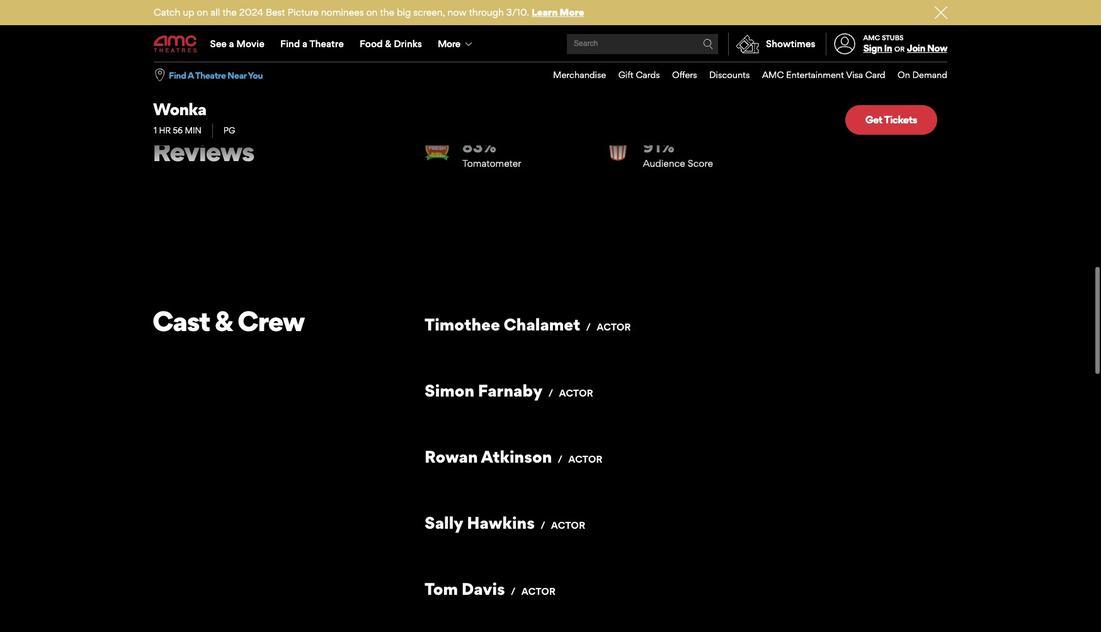 Task type: vqa. For each thing, say whether or not it's contained in the screenshot.
Teachers'
no



Task type: describe. For each thing, give the bounding box(es) containing it.
showtimes image
[[729, 33, 766, 55]]

actor for tom davis
[[522, 584, 556, 596]]

up
[[183, 6, 194, 18]]

tickets
[[884, 114, 918, 126]]

actor for sally hawkins
[[551, 518, 586, 530]]

amc stubs sign in or join now
[[864, 33, 948, 54]]

food & drinks link
[[352, 26, 430, 62]]

big
[[397, 6, 411, 18]]

get tickets link
[[846, 105, 938, 135]]

cast
[[153, 302, 210, 336]]

visa
[[846, 69, 864, 80]]

rotten tomatoes image
[[605, 133, 631, 158]]

a for theatre
[[302, 38, 308, 50]]

find a theatre near you button
[[169, 69, 263, 81]]

1 on from the left
[[197, 6, 208, 18]]

previous slide image
[[453, 2, 491, 20]]

min
[[185, 125, 202, 135]]

2 the from the left
[[380, 6, 395, 18]]

get tickets
[[866, 114, 918, 126]]

gift cards link
[[606, 62, 660, 88]]

drinks
[[394, 38, 422, 50]]

user profile image
[[827, 34, 863, 55]]

audience
[[643, 155, 686, 167]]

all
[[211, 6, 220, 18]]

timothee
[[425, 312, 500, 332]]

food
[[360, 38, 383, 50]]

reviews
[[153, 132, 254, 166]]

now
[[928, 42, 948, 54]]

on demand link
[[886, 62, 948, 88]]

a for movie
[[229, 38, 234, 50]]

hr
[[159, 125, 171, 135]]

sign
[[864, 42, 883, 54]]

see a movie
[[210, 38, 265, 50]]

offers
[[672, 69, 697, 80]]

3/10.
[[507, 6, 529, 18]]

sally hawkins
[[425, 511, 535, 531]]

gift cards
[[619, 69, 660, 80]]

theatre for a
[[195, 70, 226, 80]]

discounts
[[710, 69, 750, 80]]

catch up on all the 2024 best picture nominees on the big screen, now through 3/10. learn more
[[154, 6, 584, 18]]

food & drinks
[[360, 38, 422, 50]]

merchandise link
[[541, 62, 606, 88]]

catch
[[154, 6, 180, 18]]

through
[[469, 6, 504, 18]]

find a theatre near you
[[169, 70, 263, 80]]

hawkins
[[467, 511, 535, 531]]

1 the from the left
[[223, 6, 237, 18]]

get
[[866, 114, 883, 126]]

now
[[448, 6, 467, 18]]

stubs
[[882, 33, 904, 42]]

you
[[248, 70, 263, 80]]

actor for rowan atkinson
[[569, 452, 603, 464]]

1
[[154, 125, 157, 135]]

& for cast
[[215, 302, 233, 336]]

learn
[[532, 6, 558, 18]]



Task type: locate. For each thing, give the bounding box(es) containing it.
0 horizontal spatial find
[[169, 70, 186, 80]]

1 vertical spatial amc
[[763, 69, 784, 80]]

find
[[280, 38, 300, 50], [169, 70, 186, 80]]

crew
[[238, 302, 304, 336]]

0 horizontal spatial the
[[223, 6, 237, 18]]

join now button
[[907, 42, 948, 54]]

find a theatre link
[[272, 26, 352, 62]]

amc logo image
[[154, 36, 198, 53], [154, 36, 198, 53]]

amc down 'showtimes' link
[[763, 69, 784, 80]]

sally
[[425, 511, 464, 531]]

on
[[898, 69, 911, 80]]

83% tomatometer
[[463, 134, 522, 167]]

rowan
[[425, 445, 478, 465]]

0 horizontal spatial &
[[215, 302, 233, 336]]

amc for sign
[[864, 33, 881, 42]]

menu containing merchandise
[[541, 62, 948, 88]]

find down picture in the top left of the page
[[280, 38, 300, 50]]

0 vertical spatial menu
[[154, 26, 948, 62]]

0 horizontal spatial on
[[197, 6, 208, 18]]

a down picture in the top left of the page
[[302, 38, 308, 50]]

actor for timothee chalamet
[[597, 319, 631, 331]]

sign in or join amc stubs element
[[826, 26, 948, 62]]

theatre inside menu
[[310, 38, 344, 50]]

on right nominees
[[366, 6, 378, 18]]

the left the big
[[380, 6, 395, 18]]

a right the see
[[229, 38, 234, 50]]

see
[[210, 38, 227, 50]]

0 vertical spatial more
[[560, 6, 584, 18]]

1 vertical spatial more
[[438, 38, 460, 50]]

a inside see a movie link
[[229, 38, 234, 50]]

0 horizontal spatial a
[[229, 38, 234, 50]]

join
[[907, 42, 926, 54]]

actor
[[597, 319, 631, 331], [559, 385, 594, 397], [569, 452, 603, 464], [551, 518, 586, 530], [522, 584, 556, 596]]

0 horizontal spatial theatre
[[195, 70, 226, 80]]

2024
[[239, 6, 263, 18]]

1 horizontal spatial theatre
[[310, 38, 344, 50]]

find for find a theatre
[[280, 38, 300, 50]]

1 hr 56 min
[[154, 125, 202, 135]]

more down now
[[438, 38, 460, 50]]

theatre
[[310, 38, 344, 50], [195, 70, 226, 80]]

screen,
[[414, 6, 445, 18]]

1 vertical spatial theatre
[[195, 70, 226, 80]]

amc entertainment visa card
[[763, 69, 886, 80]]

on left all
[[197, 6, 208, 18]]

menu containing more
[[154, 26, 948, 62]]

91% audience score
[[643, 134, 713, 167]]

0 horizontal spatial amc
[[763, 69, 784, 80]]

2 on from the left
[[366, 6, 378, 18]]

0 vertical spatial amc
[[864, 33, 881, 42]]

simon
[[425, 378, 475, 399]]

1 a from the left
[[229, 38, 234, 50]]

find inside button
[[169, 70, 186, 80]]

farnaby
[[478, 378, 543, 399]]

nominees
[[321, 6, 364, 18]]

gift
[[619, 69, 634, 80]]

a
[[229, 38, 234, 50], [302, 38, 308, 50]]

1 horizontal spatial more
[[560, 6, 584, 18]]

0 horizontal spatial more
[[438, 38, 460, 50]]

wonka
[[153, 99, 206, 119]]

offers link
[[660, 62, 697, 88]]

91%
[[643, 134, 675, 154]]

learn more link
[[532, 6, 584, 18]]

the
[[223, 6, 237, 18], [380, 6, 395, 18]]

find left a
[[169, 70, 186, 80]]

cast & crew
[[153, 302, 304, 336]]

best
[[266, 6, 285, 18]]

cards
[[636, 69, 660, 80]]

more right learn
[[560, 6, 584, 18]]

tom
[[425, 577, 458, 597]]

& for food
[[385, 38, 392, 50]]

a
[[188, 70, 194, 80]]

showtimes
[[766, 38, 816, 50]]

more button
[[430, 26, 483, 62]]

see a movie link
[[202, 26, 272, 62]]

menu down showtimes image
[[541, 62, 948, 88]]

1 vertical spatial menu
[[541, 62, 948, 88]]

timothee chalamet
[[425, 312, 581, 332]]

0 vertical spatial &
[[385, 38, 392, 50]]

on
[[197, 6, 208, 18], [366, 6, 378, 18]]

entertainment
[[787, 69, 844, 80]]

&
[[385, 38, 392, 50], [215, 302, 233, 336]]

2 a from the left
[[302, 38, 308, 50]]

or
[[895, 45, 905, 54]]

menu
[[154, 26, 948, 62], [541, 62, 948, 88]]

amc
[[864, 33, 881, 42], [763, 69, 784, 80]]

amc entertainment visa card link
[[750, 62, 886, 88]]

& right food
[[385, 38, 392, 50]]

a inside find a theatre link
[[302, 38, 308, 50]]

83%
[[463, 134, 497, 154]]

1 horizontal spatial the
[[380, 6, 395, 18]]

1 horizontal spatial &
[[385, 38, 392, 50]]

& right cast
[[215, 302, 233, 336]]

1 horizontal spatial find
[[280, 38, 300, 50]]

search the AMC website text field
[[572, 39, 703, 49]]

tomatometer
[[463, 155, 522, 167]]

sign in button
[[864, 42, 893, 54]]

amc up sign
[[864, 33, 881, 42]]

card
[[866, 69, 886, 80]]

amc inside amc stubs sign in or join now
[[864, 33, 881, 42]]

movie
[[237, 38, 265, 50]]

56
[[173, 125, 183, 135]]

actor for simon farnaby
[[559, 385, 594, 397]]

1 vertical spatial find
[[169, 70, 186, 80]]

0 vertical spatial find
[[280, 38, 300, 50]]

demand
[[913, 69, 948, 80]]

submit search icon image
[[703, 39, 713, 49]]

find a theatre
[[280, 38, 344, 50]]

theatre for a
[[310, 38, 344, 50]]

more
[[560, 6, 584, 18], [438, 38, 460, 50]]

1 horizontal spatial on
[[366, 6, 378, 18]]

showtimes link
[[729, 33, 816, 55]]

picture
[[288, 6, 319, 18]]

0 vertical spatial theatre
[[310, 38, 344, 50]]

simon farnaby
[[425, 378, 543, 399]]

chalamet
[[504, 312, 581, 332]]

theatre down nominees
[[310, 38, 344, 50]]

menu down learn
[[154, 26, 948, 62]]

score
[[688, 155, 713, 167]]

1 horizontal spatial a
[[302, 38, 308, 50]]

near
[[228, 70, 247, 80]]

discounts link
[[697, 62, 750, 88]]

amc for visa
[[763, 69, 784, 80]]

the right all
[[223, 6, 237, 18]]

theatre inside button
[[195, 70, 226, 80]]

rotten tomatoes certified fresh image
[[425, 133, 450, 158]]

more inside button
[[438, 38, 460, 50]]

pg
[[224, 125, 235, 135]]

atkinson
[[481, 445, 552, 465]]

1 horizontal spatial amc
[[864, 33, 881, 42]]

rowan atkinson
[[425, 445, 552, 465]]

merchandise
[[553, 69, 606, 80]]

theatre right a
[[195, 70, 226, 80]]

find for find a theatre near you
[[169, 70, 186, 80]]

on demand
[[898, 69, 948, 80]]

tom davis
[[425, 577, 505, 597]]

in
[[885, 42, 893, 54]]

1 vertical spatial &
[[215, 302, 233, 336]]

davis
[[462, 577, 505, 597]]



